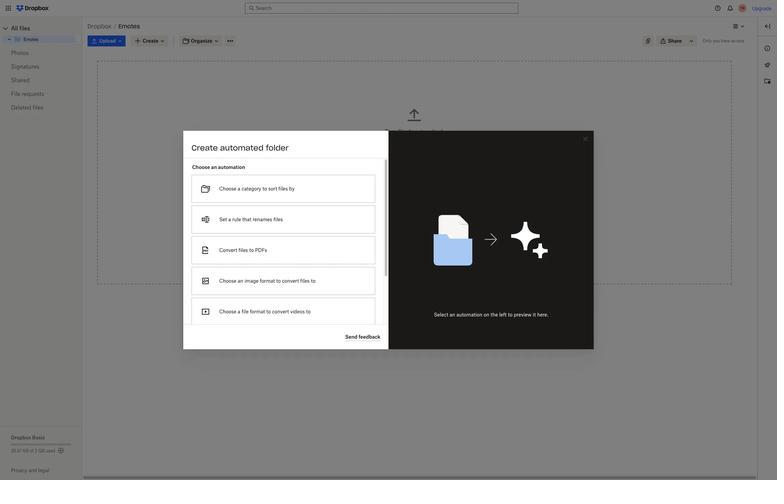 Task type: locate. For each thing, give the bounding box(es) containing it.
folder inside dialog
[[266, 143, 289, 153]]

this
[[391, 188, 399, 194], [438, 226, 447, 232], [440, 246, 449, 251]]

dropbox up 28.57
[[11, 435, 31, 441]]

the right on
[[491, 312, 498, 318]]

access right the have
[[731, 38, 744, 43]]

choose left 'image'
[[219, 278, 236, 284]]

videos
[[290, 309, 305, 315]]

photos
[[11, 50, 29, 56]]

format right file
[[250, 309, 265, 315]]

set
[[219, 217, 227, 223]]

a for file
[[238, 309, 240, 315]]

1 horizontal spatial access
[[731, 38, 744, 43]]

1 horizontal spatial emotes
[[118, 23, 140, 30]]

1 vertical spatial dropbox
[[11, 435, 31, 441]]

an left 'image'
[[238, 278, 243, 284]]

open details pane image
[[763, 22, 772, 30]]

0 vertical spatial and
[[388, 246, 397, 251]]

0 horizontal spatial emotes
[[24, 37, 38, 42]]

automation
[[218, 165, 245, 170], [457, 312, 482, 318]]

emotes inside emotes link
[[24, 37, 38, 42]]

share left only
[[668, 38, 682, 44]]

choose
[[192, 165, 210, 170], [219, 186, 236, 192], [219, 278, 236, 284], [219, 309, 236, 315]]

files right renames
[[273, 217, 283, 223]]

emotes
[[118, 23, 140, 30], [24, 37, 38, 42]]

access this folder from your desktop
[[373, 188, 456, 194]]

from right import
[[390, 207, 401, 213]]

1 vertical spatial convert
[[272, 309, 289, 315]]

convert up videos
[[282, 278, 299, 284]]

0 horizontal spatial dropbox
[[11, 435, 31, 441]]

format for image
[[260, 278, 275, 284]]

the inside drop files here to upload, or use the 'upload' button
[[401, 136, 408, 142]]

shared link
[[11, 74, 71, 87]]

a left file
[[238, 309, 240, 315]]

1 horizontal spatial dropbox
[[88, 23, 112, 30]]

ways
[[398, 171, 410, 176]]

choose for choose an automation
[[192, 165, 210, 170]]

get more space image
[[57, 447, 65, 456]]

dropbox / emotes
[[88, 23, 140, 30]]

0 vertical spatial the
[[401, 136, 408, 142]]

basic
[[32, 435, 45, 441]]

1 vertical spatial format
[[250, 309, 265, 315]]

select
[[434, 312, 448, 318]]

emotes right / on the top left of page
[[118, 23, 140, 30]]

an for choose an automation
[[211, 165, 217, 170]]

share inside more ways to add content element
[[373, 246, 387, 251]]

an
[[211, 165, 217, 170], [238, 278, 243, 284], [450, 312, 455, 318]]

content
[[427, 171, 445, 176]]

files up use
[[398, 129, 408, 134]]

dropbox left / on the top left of page
[[88, 23, 112, 30]]

renames
[[253, 217, 272, 223]]

emotes link
[[14, 35, 76, 43]]

that
[[242, 217, 251, 223]]

the
[[401, 136, 408, 142], [491, 312, 498, 318]]

convert left videos
[[272, 309, 289, 315]]

share and manage access to this folder
[[373, 246, 463, 251]]

0 vertical spatial this
[[391, 188, 399, 194]]

open activity image
[[763, 77, 772, 86]]

on
[[484, 312, 489, 318]]

and left manage
[[388, 246, 397, 251]]

access for manage
[[418, 246, 433, 251]]

0 vertical spatial convert
[[282, 278, 299, 284]]

and
[[388, 246, 397, 251], [28, 468, 37, 474]]

a left category
[[238, 186, 240, 192]]

and inside more ways to add content element
[[388, 246, 397, 251]]

upgrade
[[752, 5, 772, 11]]

files right convert on the bottom left of page
[[239, 248, 248, 253]]

convert for files
[[282, 278, 299, 284]]

1 vertical spatial the
[[491, 312, 498, 318]]

emotes down all files
[[24, 37, 38, 42]]

0 horizontal spatial from
[[390, 207, 401, 213]]

0 vertical spatial a
[[238, 186, 240, 192]]

2 vertical spatial an
[[450, 312, 455, 318]]

1 vertical spatial share
[[373, 246, 387, 251]]

choose down the choose an automation
[[219, 186, 236, 192]]

automation for choose
[[218, 165, 245, 170]]

dropbox basic
[[11, 435, 45, 441]]

2 horizontal spatial an
[[450, 312, 455, 318]]

of
[[30, 449, 34, 454]]

0 vertical spatial dropbox
[[88, 23, 112, 30]]

file
[[11, 91, 20, 97]]

1 vertical spatial and
[[28, 468, 37, 474]]

1 horizontal spatial an
[[238, 278, 243, 284]]

0 horizontal spatial and
[[28, 468, 37, 474]]

access
[[731, 38, 744, 43], [418, 246, 433, 251]]

format
[[260, 278, 275, 284], [250, 309, 265, 315]]

files left by
[[278, 186, 288, 192]]

0 vertical spatial emotes
[[118, 23, 140, 30]]

dropbox for dropbox basic
[[11, 435, 31, 441]]

choose a category to sort files by
[[219, 186, 295, 192]]

an right select
[[450, 312, 455, 318]]

0 vertical spatial automation
[[218, 165, 245, 170]]

choose a file format to convert videos to
[[219, 309, 311, 315]]

all files
[[11, 25, 30, 32]]

this down "request files to be added to this folder"
[[440, 246, 449, 251]]

import
[[373, 207, 389, 213]]

convert
[[219, 248, 237, 253]]

create
[[192, 143, 218, 153]]

0 vertical spatial access
[[731, 38, 744, 43]]

more ways to add content element
[[356, 170, 473, 262]]

0 horizontal spatial the
[[401, 136, 408, 142]]

have
[[721, 38, 730, 43]]

share down request
[[373, 246, 387, 251]]

it
[[533, 312, 536, 318]]

a for rule
[[228, 217, 231, 223]]

1 vertical spatial automation
[[457, 312, 482, 318]]

shared
[[11, 77, 30, 84]]

request
[[373, 226, 392, 232]]

drop
[[385, 129, 397, 134]]

all
[[11, 25, 18, 32]]

and for legal
[[28, 468, 37, 474]]

0 vertical spatial from
[[415, 188, 426, 194]]

0 vertical spatial share
[[668, 38, 682, 44]]

0 horizontal spatial access
[[418, 246, 433, 251]]

1 vertical spatial an
[[238, 278, 243, 284]]

files inside more ways to add content element
[[393, 226, 403, 232]]

use
[[391, 136, 399, 142]]

automation down create automated folder
[[218, 165, 245, 170]]

0 vertical spatial an
[[211, 165, 217, 170]]

privacy and legal link
[[11, 468, 82, 474]]

1 vertical spatial access
[[418, 246, 433, 251]]

1 vertical spatial a
[[228, 217, 231, 223]]

this right added
[[438, 226, 447, 232]]

dropbox
[[88, 23, 112, 30], [11, 435, 31, 441]]

be
[[410, 226, 416, 232]]

choose left file
[[219, 309, 236, 315]]

files right all
[[19, 25, 30, 32]]

1 horizontal spatial the
[[491, 312, 498, 318]]

the right use
[[401, 136, 408, 142]]

convert
[[282, 278, 299, 284], [272, 309, 289, 315]]

1 vertical spatial from
[[390, 207, 401, 213]]

convert for videos
[[272, 309, 289, 315]]

1 vertical spatial emotes
[[24, 37, 38, 42]]

0 vertical spatial format
[[260, 278, 275, 284]]

0 horizontal spatial an
[[211, 165, 217, 170]]

file requests
[[11, 91, 44, 97]]

file
[[242, 309, 249, 315]]

1 horizontal spatial and
[[388, 246, 397, 251]]

choose for choose a file format to convert videos to
[[219, 309, 236, 315]]

send
[[345, 334, 357, 340]]

convert files to pdfs
[[219, 248, 267, 253]]

access inside more ways to add content element
[[418, 246, 433, 251]]

this right access
[[391, 188, 399, 194]]

from left your
[[415, 188, 426, 194]]

to
[[421, 129, 425, 134], [411, 171, 415, 176], [263, 186, 267, 192], [404, 226, 409, 232], [432, 226, 437, 232], [435, 246, 439, 251], [249, 248, 254, 253], [276, 278, 281, 284], [311, 278, 315, 284], [266, 309, 271, 315], [306, 309, 311, 315], [508, 312, 513, 318]]

automation left on
[[457, 312, 482, 318]]

kb
[[23, 449, 29, 454]]

a right set
[[228, 217, 231, 223]]

an down create
[[211, 165, 217, 170]]

0 horizontal spatial automation
[[218, 165, 245, 170]]

global header element
[[0, 0, 777, 17]]

files
[[19, 25, 30, 32], [33, 104, 43, 111], [398, 129, 408, 134], [278, 186, 288, 192], [273, 217, 283, 223], [393, 226, 403, 232], [239, 248, 248, 253], [300, 278, 310, 284]]

0 horizontal spatial share
[[373, 246, 387, 251]]

2 vertical spatial a
[[238, 309, 240, 315]]

share inside button
[[668, 38, 682, 44]]

share for share
[[668, 38, 682, 44]]

choose down create
[[192, 165, 210, 170]]

send feedback
[[345, 334, 380, 340]]

2 vertical spatial this
[[440, 246, 449, 251]]

drive
[[420, 207, 432, 213]]

and left legal
[[28, 468, 37, 474]]

from
[[415, 188, 426, 194], [390, 207, 401, 213]]

by
[[289, 186, 295, 192]]

privacy
[[11, 468, 27, 474]]

files left be
[[393, 226, 403, 232]]

legal
[[38, 468, 49, 474]]

format right 'image'
[[260, 278, 275, 284]]

1 horizontal spatial share
[[668, 38, 682, 44]]

files down file requests link
[[33, 104, 43, 111]]

1 horizontal spatial automation
[[457, 312, 482, 318]]

access right manage
[[418, 246, 433, 251]]

all files tree
[[1, 23, 82, 45]]



Task type: vqa. For each thing, say whether or not it's contained in the screenshot.
have
yes



Task type: describe. For each thing, give the bounding box(es) containing it.
format for file
[[250, 309, 265, 315]]

signatures link
[[11, 60, 71, 74]]

preview
[[514, 312, 532, 318]]

set a rule that renames files
[[219, 217, 283, 223]]

deleted files link
[[11, 101, 71, 115]]

manage
[[398, 246, 417, 251]]

files inside tree
[[19, 25, 30, 32]]

all files link
[[11, 23, 82, 34]]

and for manage
[[388, 246, 397, 251]]

only you have access
[[703, 38, 744, 43]]

signatures
[[11, 63, 39, 70]]

create automated folder
[[192, 143, 289, 153]]

button
[[429, 136, 444, 142]]

gb
[[38, 449, 45, 454]]

only
[[703, 38, 712, 43]]

dropbox logo - go to the homepage image
[[14, 3, 51, 14]]

open pinned items image
[[763, 61, 772, 69]]

privacy and legal
[[11, 468, 49, 474]]

select an automation on the left to preview it here.
[[434, 312, 548, 318]]

left
[[499, 312, 507, 318]]

drop files here to upload, or use the 'upload' button
[[385, 129, 444, 142]]

feedback
[[359, 334, 380, 340]]

dropbox link
[[88, 22, 112, 31]]

create automated folder dialog
[[183, 131, 594, 391]]

requests
[[22, 91, 44, 97]]

your
[[427, 188, 437, 194]]

2
[[35, 449, 37, 454]]

import from google drive
[[373, 207, 432, 213]]

here.
[[537, 312, 548, 318]]

pdfs
[[255, 248, 267, 253]]

share for share and manage access to this folder
[[373, 246, 387, 251]]

or
[[385, 136, 390, 142]]

send feedback button
[[345, 333, 380, 342]]

files up videos
[[300, 278, 310, 284]]

a for category
[[238, 186, 240, 192]]

28.57 kb of 2 gb used
[[11, 449, 55, 454]]

choose an automation
[[192, 165, 245, 170]]

open information panel image
[[763, 44, 772, 53]]

automation for select
[[457, 312, 482, 318]]

choose an image format to convert files to
[[219, 278, 315, 284]]

an for choose an image format to convert files to
[[238, 278, 243, 284]]

desktop
[[438, 188, 456, 194]]

more ways to add content
[[384, 171, 445, 176]]

here
[[409, 129, 419, 134]]

28.57
[[11, 449, 22, 454]]

1 vertical spatial this
[[438, 226, 447, 232]]

1 horizontal spatial from
[[415, 188, 426, 194]]

choose for choose an image format to convert files to
[[219, 278, 236, 284]]

add
[[417, 171, 425, 176]]

used
[[46, 449, 55, 454]]

request files to be added to this folder
[[373, 226, 461, 232]]

/
[[114, 23, 116, 29]]

deleted
[[11, 104, 31, 111]]

deleted files
[[11, 104, 43, 111]]

more
[[384, 171, 397, 176]]

you
[[713, 38, 720, 43]]

upload,
[[427, 129, 444, 134]]

files inside drop files here to upload, or use the 'upload' button
[[398, 129, 408, 134]]

an for select an automation on the left to preview it here.
[[450, 312, 455, 318]]

category
[[242, 186, 261, 192]]

added
[[417, 226, 431, 232]]

the inside dialog
[[491, 312, 498, 318]]

image
[[245, 278, 259, 284]]

sort
[[268, 186, 277, 192]]

file requests link
[[11, 87, 71, 101]]

automated
[[220, 143, 264, 153]]

'upload'
[[409, 136, 427, 142]]

choose for choose a category to sort files by
[[219, 186, 236, 192]]

rule
[[232, 217, 241, 223]]

access
[[373, 188, 390, 194]]

access for have
[[731, 38, 744, 43]]

upgrade link
[[752, 5, 772, 11]]

google
[[402, 207, 418, 213]]

dropbox for dropbox / emotes
[[88, 23, 112, 30]]

share button
[[656, 36, 686, 47]]

to inside drop files here to upload, or use the 'upload' button
[[421, 129, 425, 134]]

photos link
[[11, 46, 71, 60]]



